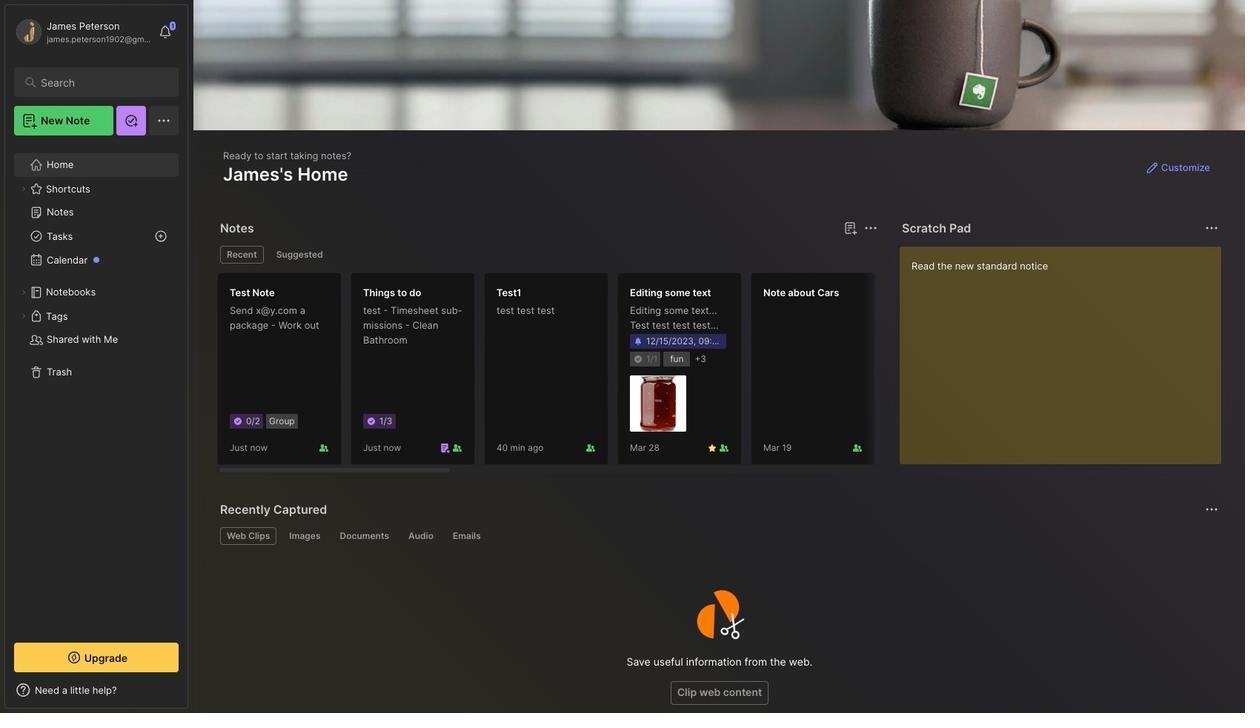 Task type: locate. For each thing, give the bounding box(es) containing it.
0 vertical spatial tab list
[[220, 246, 876, 264]]

more actions image
[[862, 219, 880, 237], [1203, 501, 1221, 519]]

tab list
[[220, 246, 876, 264], [220, 528, 1217, 546]]

Search text field
[[41, 76, 165, 90]]

tree
[[5, 145, 188, 630]]

row group
[[217, 273, 1245, 474]]

1 vertical spatial tab list
[[220, 528, 1217, 546]]

0 horizontal spatial more actions image
[[862, 219, 880, 237]]

1 tab list from the top
[[220, 246, 876, 264]]

None search field
[[41, 73, 165, 91]]

click to collapse image
[[187, 687, 198, 704]]

2 tab list from the top
[[220, 528, 1217, 546]]

main element
[[0, 0, 193, 714]]

tab
[[220, 246, 264, 264], [270, 246, 330, 264], [220, 528, 277, 546], [283, 528, 327, 546], [333, 528, 396, 546], [402, 528, 440, 546], [446, 528, 488, 546]]

tree inside main 'element'
[[5, 145, 188, 630]]

More actions field
[[861, 218, 881, 239], [1202, 218, 1223, 239], [1202, 500, 1223, 520]]

1 vertical spatial more actions image
[[1203, 501, 1221, 519]]

expand notebooks image
[[19, 288, 28, 297]]

none search field inside main 'element'
[[41, 73, 165, 91]]

WHAT'S NEW field
[[5, 679, 188, 703]]

0 vertical spatial more actions image
[[862, 219, 880, 237]]



Task type: describe. For each thing, give the bounding box(es) containing it.
1 horizontal spatial more actions image
[[1203, 501, 1221, 519]]

more actions image
[[1203, 219, 1221, 237]]

thumbnail image
[[630, 376, 687, 432]]

Start writing… text field
[[912, 247, 1221, 453]]

expand tags image
[[19, 312, 28, 321]]

Account field
[[14, 17, 151, 47]]



Task type: vqa. For each thing, say whether or not it's contained in the screenshot.
All
no



